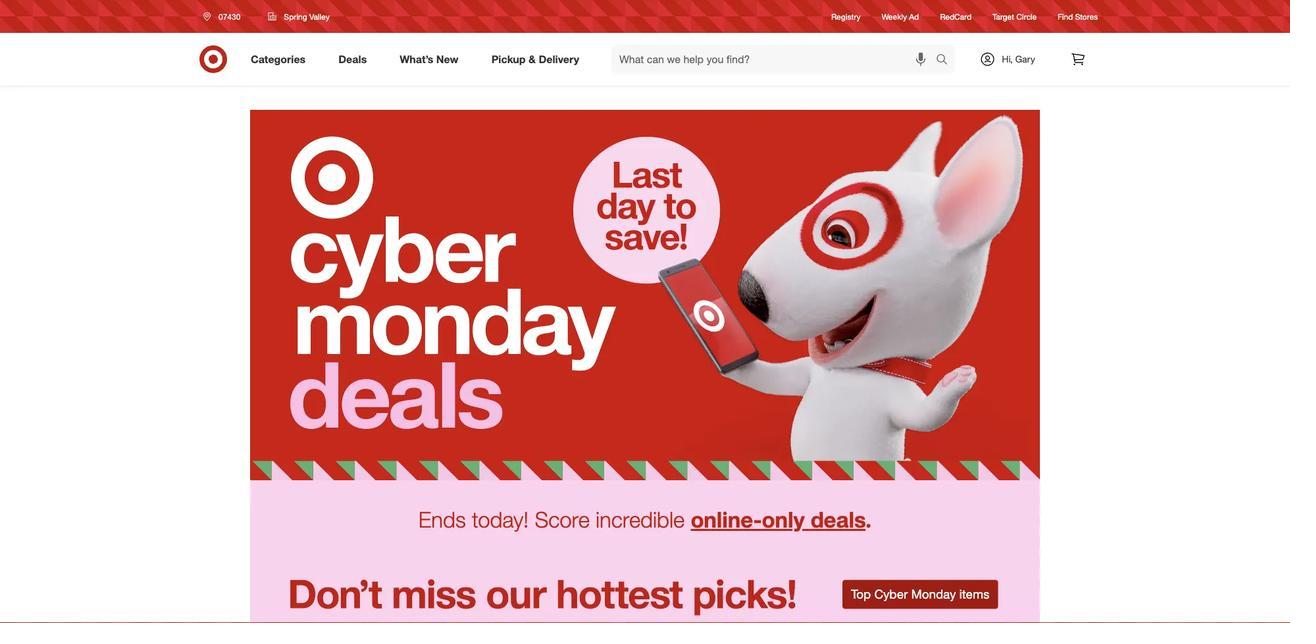 Task type: vqa. For each thing, say whether or not it's contained in the screenshot.
the Find
yes



Task type: describe. For each thing, give the bounding box(es) containing it.
cyber
[[875, 587, 908, 602]]

pickup & delivery link
[[480, 45, 596, 74]]

top cyber monday items link
[[250, 563, 1040, 623]]

today!
[[472, 507, 529, 533]]

hi, gary
[[1002, 53, 1035, 65]]

registry
[[832, 11, 861, 21]]

items
[[960, 587, 990, 602]]

What can we help you find? suggestions appear below search field
[[612, 45, 939, 74]]

redcard
[[940, 11, 972, 21]]

top cyber monday items button
[[843, 580, 998, 609]]

what's
[[400, 53, 433, 66]]

spring valley
[[284, 12, 330, 21]]

categories
[[251, 53, 306, 66]]

what's new link
[[389, 45, 475, 74]]

valley
[[309, 12, 330, 21]]

find stores
[[1058, 11, 1098, 21]]

redcard link
[[940, 11, 972, 22]]

don't miss our hottest picks! image
[[250, 563, 1040, 623]]

find
[[1058, 11, 1073, 21]]

&
[[529, 53, 536, 66]]

hi,
[[1002, 53, 1013, 65]]

online-
[[691, 507, 762, 533]]

categories link
[[240, 45, 322, 74]]

deals link
[[327, 45, 383, 74]]

07430 button
[[195, 5, 254, 28]]

spring valley button
[[260, 5, 338, 28]]

circle
[[1017, 11, 1037, 21]]

target circle
[[993, 11, 1037, 21]]

pickup & delivery
[[492, 53, 579, 66]]

search button
[[930, 45, 962, 76]]

weekly ad
[[882, 11, 919, 21]]

search
[[930, 54, 962, 67]]

top cyber monday items
[[851, 587, 990, 602]]



Task type: locate. For each thing, give the bounding box(es) containing it.
gary
[[1015, 53, 1035, 65]]

spring
[[284, 12, 307, 21]]

target cyber monday deals, last day to save! image
[[250, 86, 1040, 481]]

ad
[[909, 11, 919, 21]]

weekly
[[882, 11, 907, 21]]

target
[[993, 11, 1014, 21]]

what's new
[[400, 53, 459, 66]]

incredible
[[596, 507, 685, 533]]

monday
[[912, 587, 956, 602]]

top
[[851, 587, 871, 602]]

pickup
[[492, 53, 526, 66]]

stores
[[1075, 11, 1098, 21]]

registry link
[[832, 11, 861, 22]]

only
[[762, 507, 805, 533]]

delivery
[[539, 53, 579, 66]]

weekly ad link
[[882, 11, 919, 22]]

ends today! score incredible online-only deals .
[[419, 507, 872, 533]]

score
[[535, 507, 590, 533]]

ends
[[419, 507, 466, 533]]

find stores link
[[1058, 11, 1098, 22]]

target circle link
[[993, 11, 1037, 22]]

new
[[436, 53, 459, 66]]

07430
[[219, 12, 241, 21]]

deals
[[811, 507, 866, 533]]

deals
[[339, 53, 367, 66]]

.
[[866, 507, 872, 533]]



